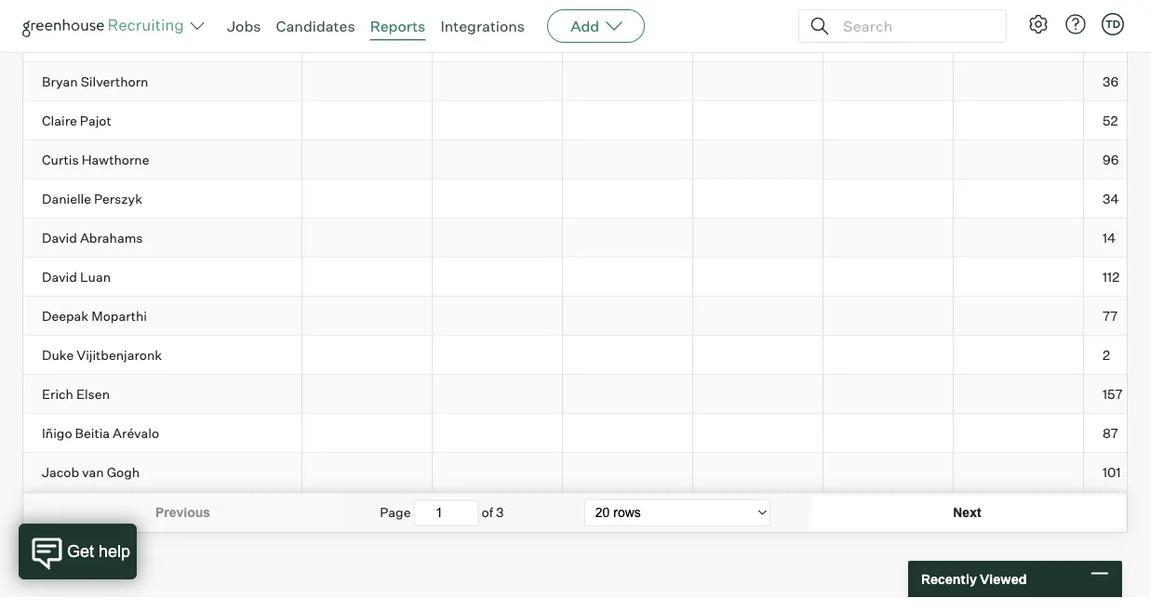 Task type: describe. For each thing, give the bounding box(es) containing it.
bryan
[[42, 74, 78, 90]]

basil safwat
[[42, 35, 116, 51]]

david for david luan
[[42, 269, 77, 285]]

duke vijitbenjaronk
[[42, 347, 162, 364]]

add
[[571, 17, 600, 35]]

david for david abrahams
[[42, 230, 77, 246]]

row for row group containing jacob van gogh
[[23, 454, 1151, 492]]

page
[[380, 504, 411, 521]]

2
[[1103, 347, 1111, 364]]

row group containing claire pajot
[[23, 102, 1151, 141]]

row group containing david luan
[[23, 258, 1151, 298]]

candidates link
[[276, 17, 355, 35]]

row group containing jacob van gogh
[[23, 454, 1151, 492]]

96
[[1103, 152, 1119, 168]]

recently
[[922, 572, 977, 588]]

row group containing david abrahams
[[23, 219, 1151, 258]]

td button
[[1098, 9, 1128, 39]]

danielle perszyk
[[42, 191, 142, 207]]

van
[[82, 465, 104, 481]]

recently viewed
[[922, 572, 1027, 588]]

candidates
[[276, 17, 355, 35]]

36
[[1103, 74, 1119, 90]]

td
[[1106, 18, 1121, 30]]

arévalo
[[113, 426, 159, 442]]

reports link
[[370, 17, 426, 35]]

row for row group containing claire pajot
[[23, 102, 1151, 140]]

87
[[1103, 426, 1119, 442]]

deepak
[[42, 308, 89, 325]]

112
[[1103, 269, 1120, 285]]

gogh
[[107, 465, 140, 481]]

claire
[[42, 113, 77, 129]]

luan
[[80, 269, 111, 285]]

curtis
[[42, 152, 79, 168]]

101
[[1103, 465, 1121, 481]]

row for row group containing basil safwat
[[23, 24, 1151, 62]]

jacob
[[42, 465, 79, 481]]

next
[[953, 506, 982, 520]]

duke
[[42, 347, 74, 364]]

erich
[[42, 386, 73, 403]]

configure image
[[1028, 13, 1050, 35]]

row for row group containing erich elsen
[[23, 376, 1151, 414]]

claire pajot
[[42, 113, 111, 129]]

row group containing erich elsen
[[23, 376, 1151, 415]]

jobs link
[[227, 17, 261, 35]]

row group containing deepak moparthi
[[23, 298, 1151, 337]]

david luan
[[42, 269, 111, 285]]

elsen
[[76, 386, 110, 403]]

157
[[1103, 386, 1123, 403]]

td button
[[1102, 13, 1124, 35]]

row for row group containing duke vijitbenjaronk
[[23, 337, 1151, 375]]

iñigo
[[42, 426, 72, 442]]

greenhouse recruiting image
[[22, 15, 190, 37]]

row for row group containing iñigo beitia arévalo
[[23, 415, 1151, 453]]



Task type: vqa. For each thing, say whether or not it's contained in the screenshot.
the Download kit as PDF
no



Task type: locate. For each thing, give the bounding box(es) containing it.
6 row group from the top
[[23, 180, 1151, 219]]

viewed
[[980, 572, 1027, 588]]

row containing duke vijitbenjaronk
[[23, 337, 1151, 375]]

moparthi
[[91, 308, 147, 325]]

2 row group from the top
[[23, 24, 1151, 63]]

jobs
[[227, 17, 261, 35]]

8 row group from the top
[[23, 258, 1151, 298]]

perszyk
[[94, 191, 142, 207]]

4 row group from the top
[[23, 102, 1151, 141]]

silverthorn
[[81, 74, 148, 90]]

david
[[42, 230, 77, 246], [42, 269, 77, 285]]

erich elsen
[[42, 386, 110, 403]]

row group
[[23, 0, 1151, 24], [23, 24, 1151, 63], [23, 63, 1151, 102], [23, 102, 1151, 141], [23, 141, 1151, 180], [23, 180, 1151, 219], [23, 219, 1151, 258], [23, 258, 1151, 298], [23, 298, 1151, 337], [23, 337, 1151, 376], [23, 376, 1151, 415], [23, 415, 1151, 454], [23, 454, 1151, 492]]

basil
[[42, 35, 71, 51]]

abrahams
[[80, 230, 143, 246]]

row containing danielle perszyk
[[23, 180, 1151, 218]]

52
[[1103, 113, 1118, 129]]

row containing jacob van gogh
[[23, 454, 1151, 492]]

Search text field
[[839, 13, 990, 40]]

7 row group from the top
[[23, 219, 1151, 258]]

3
[[496, 504, 504, 521]]

row group containing duke vijitbenjaronk
[[23, 337, 1151, 376]]

jacob van gogh
[[42, 465, 140, 481]]

65
[[1103, 35, 1119, 51]]

7 row from the top
[[23, 219, 1151, 258]]

11 row group from the top
[[23, 376, 1151, 415]]

11 row from the top
[[23, 376, 1151, 414]]

safwat
[[74, 35, 116, 51]]

david abrahams
[[42, 230, 143, 246]]

row containing iñigo beitia arévalo
[[23, 415, 1151, 453]]

add button
[[547, 9, 645, 43]]

row group containing iñigo beitia arévalo
[[23, 415, 1151, 454]]

row containing david luan
[[23, 258, 1151, 297]]

row for row group containing deepak moparthi
[[23, 298, 1151, 336]]

row group containing danielle perszyk
[[23, 180, 1151, 219]]

10 row group from the top
[[23, 337, 1151, 376]]

12 row from the top
[[23, 415, 1151, 453]]

5 row group from the top
[[23, 141, 1151, 180]]

10 row from the top
[[23, 337, 1151, 375]]

12 row group from the top
[[23, 415, 1151, 454]]

2 row from the top
[[23, 24, 1151, 62]]

next button
[[811, 497, 1124, 530]]

row group containing bryan silverthorn
[[23, 63, 1151, 102]]

row containing david abrahams
[[23, 219, 1151, 258]]

1 david from the top
[[42, 230, 77, 246]]

1 row from the top
[[23, 0, 1151, 23]]

integrations link
[[441, 17, 525, 35]]

david down the danielle
[[42, 230, 77, 246]]

14
[[1103, 230, 1116, 246]]

bryan silverthorn
[[42, 74, 148, 90]]

integrations
[[441, 17, 525, 35]]

row containing curtis hawthorne
[[23, 141, 1151, 179]]

row containing claire pajot
[[23, 102, 1151, 140]]

david left luan
[[42, 269, 77, 285]]

row for row group containing david luan
[[23, 258, 1151, 297]]

danielle
[[42, 191, 91, 207]]

row containing deepak moparthi
[[23, 298, 1151, 336]]

iñigo beitia arévalo
[[42, 426, 159, 442]]

cell
[[303, 0, 433, 23], [433, 0, 563, 23], [693, 0, 824, 23], [824, 0, 954, 23], [954, 0, 1084, 23], [303, 63, 433, 101], [433, 63, 563, 101], [563, 63, 693, 101], [693, 63, 824, 101], [824, 63, 954, 101], [954, 63, 1084, 101], [303, 102, 433, 140], [433, 102, 563, 140], [563, 102, 693, 140], [824, 102, 954, 140], [954, 102, 1084, 140], [303, 141, 433, 179], [433, 141, 563, 179], [563, 141, 693, 179], [693, 141, 824, 179], [824, 141, 954, 179], [954, 141, 1084, 179], [303, 180, 433, 218], [433, 180, 563, 218], [563, 180, 693, 218], [693, 180, 824, 218], [824, 180, 954, 218], [303, 219, 433, 258], [433, 219, 563, 258], [563, 219, 693, 258], [693, 219, 824, 258], [824, 219, 954, 258], [954, 219, 1084, 258], [303, 258, 433, 297], [433, 258, 563, 297], [563, 258, 693, 297], [693, 258, 824, 297], [824, 258, 954, 297], [954, 258, 1084, 297], [433, 298, 563, 336], [563, 298, 693, 336], [824, 298, 954, 336], [954, 298, 1084, 336], [303, 337, 433, 375], [433, 337, 563, 375], [563, 337, 693, 375], [693, 337, 824, 375], [824, 337, 954, 375], [954, 337, 1084, 375], [303, 376, 433, 414], [433, 376, 563, 414], [563, 376, 693, 414], [693, 376, 824, 414], [824, 376, 954, 414], [954, 376, 1084, 414], [303, 415, 433, 453], [433, 415, 563, 453], [563, 415, 693, 453], [693, 415, 824, 453], [824, 415, 954, 453], [954, 415, 1084, 453], [303, 454, 433, 492], [433, 454, 563, 492], [563, 454, 693, 492], [693, 454, 824, 492], [824, 454, 954, 492], [954, 454, 1084, 492]]

row containing basil safwat
[[23, 24, 1151, 62]]

deepak moparthi
[[42, 308, 147, 325]]

1 row group from the top
[[23, 0, 1151, 24]]

9 row from the top
[[23, 298, 1151, 336]]

beitia
[[75, 426, 110, 442]]

row
[[23, 0, 1151, 23], [23, 24, 1151, 62], [23, 63, 1151, 101], [23, 102, 1151, 140], [23, 141, 1151, 179], [23, 180, 1151, 218], [23, 219, 1151, 258], [23, 258, 1151, 297], [23, 298, 1151, 336], [23, 337, 1151, 375], [23, 376, 1151, 414], [23, 415, 1151, 453], [23, 454, 1151, 492]]

None number field
[[414, 500, 479, 526]]

5 row from the top
[[23, 141, 1151, 179]]

vijitbenjaronk
[[77, 347, 162, 364]]

13 row from the top
[[23, 454, 1151, 492]]

of 3
[[482, 504, 504, 521]]

hawthorne
[[82, 152, 149, 168]]

row for row group containing bryan silverthorn
[[23, 63, 1151, 101]]

curtis hawthorne
[[42, 152, 149, 168]]

9 row group from the top
[[23, 298, 1151, 337]]

1 vertical spatial david
[[42, 269, 77, 285]]

0 vertical spatial david
[[42, 230, 77, 246]]

row for row group containing curtis hawthorne
[[23, 141, 1151, 179]]

8 row from the top
[[23, 258, 1151, 297]]

row group containing basil safwat
[[23, 24, 1151, 63]]

reports
[[370, 17, 426, 35]]

row for row group containing david abrahams
[[23, 219, 1151, 258]]

row containing erich elsen
[[23, 376, 1151, 414]]

2 david from the top
[[42, 269, 77, 285]]

3 row from the top
[[23, 63, 1151, 101]]

row for row group containing danielle perszyk
[[23, 180, 1151, 218]]

4 row from the top
[[23, 102, 1151, 140]]

pajot
[[80, 113, 111, 129]]

row group containing curtis hawthorne
[[23, 141, 1151, 180]]

6 row from the top
[[23, 180, 1151, 218]]

row for 13th row group from the bottom
[[23, 0, 1151, 23]]

3 row group from the top
[[23, 63, 1151, 102]]

34
[[1103, 191, 1120, 207]]

13 row group from the top
[[23, 454, 1151, 492]]

of
[[482, 504, 493, 521]]

row containing bryan silverthorn
[[23, 63, 1151, 101]]

77
[[1103, 308, 1118, 325]]



